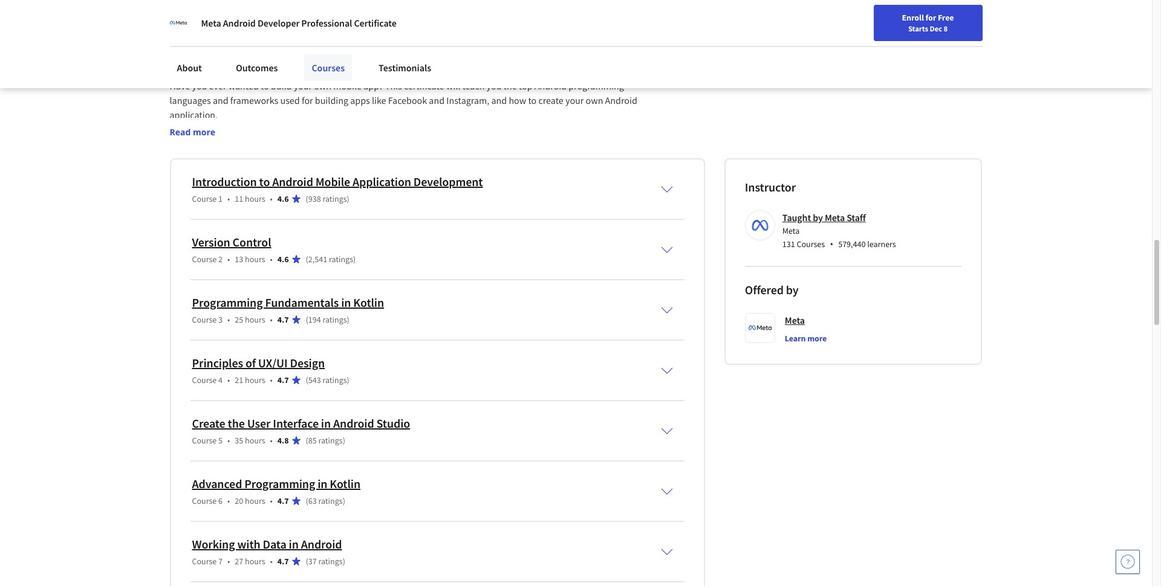 Task type: locate. For each thing, give the bounding box(es) containing it.
by for taught
[[813, 212, 823, 224]]

professional up ever on the top left of the page
[[170, 42, 259, 64]]

android up create
[[535, 80, 567, 92]]

course left 1
[[192, 194, 217, 204]]

you
[[192, 80, 207, 92], [487, 80, 502, 92]]

hours for control
[[245, 254, 265, 265]]

35
[[235, 435, 243, 446]]

you up the languages
[[192, 80, 207, 92]]

( down "create the user interface in android studio" link
[[306, 435, 308, 446]]

your up used
[[294, 80, 312, 92]]

for right used
[[302, 94, 313, 106]]

1 horizontal spatial certificate
[[354, 17, 397, 29]]

2 4.7 from the top
[[278, 375, 289, 386]]

1 4.6 from the top
[[278, 194, 289, 204]]

with
[[237, 537, 260, 552]]

outcomes
[[236, 62, 278, 74]]

for up dec
[[926, 12, 937, 23]]

0 vertical spatial certificate
[[354, 17, 397, 29]]

6 ( from the top
[[306, 496, 308, 507]]

studio
[[377, 416, 410, 431]]

1 horizontal spatial and
[[429, 94, 445, 106]]

5
[[218, 435, 223, 446]]

None search field
[[172, 8, 463, 32]]

by inside taught by meta staff meta 131 courses • 579,440 learners
[[813, 212, 823, 224]]

about
[[177, 62, 202, 74]]

0 vertical spatial more
[[193, 126, 215, 138]]

hours right 27
[[245, 556, 265, 567]]

dec
[[930, 24, 942, 33]]

0 vertical spatial the
[[504, 80, 517, 92]]

3 and from the left
[[491, 94, 507, 106]]

working with data in android link
[[192, 537, 342, 552]]

certificate down meta android developer professional certificate
[[262, 42, 337, 64]]

0 horizontal spatial own
[[314, 80, 332, 92]]

meta up learn
[[785, 315, 805, 327]]

android
[[223, 17, 256, 29], [535, 80, 567, 92], [605, 94, 637, 106], [272, 174, 313, 189], [333, 416, 374, 431], [301, 537, 342, 552]]

certificate up 12
[[354, 17, 397, 29]]

4.7 down the advanced programming in kotlin
[[278, 496, 289, 507]]

hours right "20"
[[245, 496, 265, 507]]

ratings for fundamentals
[[323, 315, 347, 325]]

fundamentals
[[265, 295, 339, 310]]

)
[[347, 194, 350, 204], [353, 254, 356, 265], [347, 315, 350, 325], [347, 375, 350, 386], [343, 435, 345, 446], [343, 496, 345, 507], [343, 556, 345, 567]]

for inside the have you ever wanted to build your own mobile app? this certificate will teach you the top android programming languages and frameworks used for building apps like facebook and instagram, and how to create your own android application. read more
[[302, 94, 313, 106]]

android up 938
[[272, 174, 313, 189]]

user
[[247, 416, 271, 431]]

more down application.
[[193, 126, 215, 138]]

building
[[315, 94, 348, 106]]

ratings right the 2,541
[[329, 254, 353, 265]]

courses
[[312, 62, 345, 74], [797, 239, 825, 250]]

professional
[[301, 17, 352, 29], [170, 42, 259, 64]]

( down fundamentals
[[306, 315, 308, 325]]

ratings right 63
[[318, 496, 343, 507]]

meta left staff
[[825, 212, 845, 224]]

4 4.7 from the top
[[278, 556, 289, 567]]

english button
[[899, 0, 972, 39]]

2 ( from the top
[[306, 254, 308, 265]]

and left how
[[491, 94, 507, 106]]

course 5 • 35 hours •
[[192, 435, 273, 446]]

application
[[353, 174, 411, 189]]

• left the 579,440
[[830, 238, 834, 251]]

own
[[314, 80, 332, 92], [586, 94, 603, 106]]

to left build on the top
[[261, 80, 269, 92]]

4.7 down the 'data'
[[278, 556, 289, 567]]

63
[[308, 496, 317, 507]]

course left the 5 at the left of the page
[[192, 435, 217, 446]]

learners
[[868, 239, 896, 250]]

5 course from the top
[[192, 435, 217, 446]]

2 4.6 from the top
[[278, 254, 289, 265]]

2 hours from the top
[[245, 254, 265, 265]]

to up "course 1 • 11 hours •"
[[259, 174, 270, 189]]

1 horizontal spatial for
[[926, 12, 937, 23]]

version control
[[192, 235, 271, 250]]

wanted
[[228, 80, 259, 92]]

0 horizontal spatial professional
[[170, 42, 259, 64]]

1 vertical spatial kotlin
[[330, 477, 361, 492]]

course
[[192, 194, 217, 204], [192, 254, 217, 265], [192, 315, 217, 325], [192, 375, 217, 386], [192, 435, 217, 446], [192, 496, 217, 507], [192, 556, 217, 567]]

) down introduction to android mobile application development
[[347, 194, 350, 204]]

1 horizontal spatial courses
[[797, 239, 825, 250]]

4.7 for with
[[278, 556, 289, 567]]

1 4.7 from the top
[[278, 315, 289, 325]]

1 horizontal spatial own
[[586, 94, 603, 106]]

ratings right 194
[[323, 315, 347, 325]]

control
[[233, 235, 271, 250]]

( up fundamentals
[[306, 254, 308, 265]]

certificate
[[354, 17, 397, 29], [262, 42, 337, 64]]

languages
[[170, 94, 211, 106]]

android down programming
[[605, 94, 637, 106]]

hours right 13
[[245, 254, 265, 265]]

1 and from the left
[[213, 94, 228, 106]]

( 85 ratings )
[[306, 435, 345, 446]]

taught
[[783, 212, 811, 224]]

hours right 11
[[245, 194, 265, 204]]

introduction to android mobile application development
[[192, 174, 483, 189]]

( down introduction to android mobile application development
[[306, 194, 308, 204]]

ratings
[[323, 194, 347, 204], [329, 254, 353, 265], [323, 315, 347, 325], [323, 375, 347, 386], [318, 435, 343, 446], [318, 496, 343, 507], [318, 556, 343, 567]]

and down the certificate
[[429, 94, 445, 106]]

course left 3
[[192, 315, 217, 325]]

in up "( 194 ratings )"
[[341, 295, 351, 310]]

hours for with
[[245, 556, 265, 567]]

• right 7
[[227, 556, 230, 567]]

ever
[[209, 80, 227, 92]]

courses up mobile
[[312, 62, 345, 74]]

courses right 131
[[797, 239, 825, 250]]

) right 37
[[343, 556, 345, 567]]

2,541
[[308, 254, 327, 265]]

your right create
[[566, 94, 584, 106]]

12
[[349, 42, 367, 64]]

4
[[218, 375, 223, 386]]

in up ( 63 ratings )
[[318, 477, 328, 492]]

1 horizontal spatial your
[[566, 94, 584, 106]]

) right 194
[[347, 315, 350, 325]]

1 vertical spatial professional
[[170, 42, 259, 64]]

kotlin
[[353, 295, 384, 310], [330, 477, 361, 492]]

how
[[509, 94, 526, 106]]

1 vertical spatial for
[[302, 94, 313, 106]]

) for introduction to android mobile application development
[[347, 194, 350, 204]]

7 ( from the top
[[306, 556, 308, 567]]

professional up professional certificate - 12 course series
[[301, 17, 352, 29]]

3 ( from the top
[[306, 315, 308, 325]]

) for version control
[[353, 254, 356, 265]]

you right teach
[[487, 80, 502, 92]]

0 horizontal spatial certificate
[[262, 42, 337, 64]]

by right taught
[[813, 212, 823, 224]]

1 vertical spatial the
[[228, 416, 245, 431]]

0 vertical spatial for
[[926, 12, 937, 23]]

to
[[261, 80, 269, 92], [528, 94, 537, 106], [259, 174, 270, 189]]

5 ( from the top
[[306, 435, 308, 446]]

ratings right 85
[[318, 435, 343, 446]]

for
[[926, 12, 937, 23], [302, 94, 313, 106]]

) right 63
[[343, 496, 345, 507]]

course left '4'
[[192, 375, 217, 386]]

ratings down mobile
[[323, 194, 347, 204]]

hours for the
[[245, 435, 265, 446]]

android up ( 85 ratings )
[[333, 416, 374, 431]]

more right learn
[[808, 333, 827, 344]]

ratings for the
[[318, 435, 343, 446]]

4 course from the top
[[192, 375, 217, 386]]

course for principles of ux/ui design
[[192, 375, 217, 386]]

•
[[227, 194, 230, 204], [270, 194, 273, 204], [830, 238, 834, 251], [227, 254, 230, 265], [270, 254, 273, 265], [227, 315, 230, 325], [270, 315, 273, 325], [227, 375, 230, 386], [270, 375, 273, 386], [227, 435, 230, 446], [270, 435, 273, 446], [227, 496, 230, 507], [270, 496, 273, 507], [227, 556, 230, 567], [270, 556, 273, 567]]

course 3 • 25 hours •
[[192, 315, 273, 325]]

taught by meta staff link
[[783, 212, 866, 224]]

1 vertical spatial by
[[786, 282, 799, 298]]

1 horizontal spatial by
[[813, 212, 823, 224]]

more
[[193, 126, 215, 138], [808, 333, 827, 344]]

meta
[[201, 17, 221, 29], [825, 212, 845, 224], [783, 226, 800, 236], [785, 315, 805, 327]]

ratings for programming
[[318, 496, 343, 507]]

ratings right 37
[[318, 556, 343, 567]]

course for programming fundamentals in kotlin
[[192, 315, 217, 325]]

) for principles of ux/ui design
[[347, 375, 350, 386]]

course left 7
[[192, 556, 217, 567]]

kotlin up ( 63 ratings )
[[330, 477, 361, 492]]

• right the 5 at the left of the page
[[227, 435, 230, 446]]

series
[[421, 42, 463, 64]]

in up ( 85 ratings )
[[321, 416, 331, 431]]

2 course from the top
[[192, 254, 217, 265]]

to right how
[[528, 94, 537, 106]]

6 course from the top
[[192, 496, 217, 507]]

programming up 63
[[245, 477, 315, 492]]

4.7 down programming fundamentals in kotlin
[[278, 315, 289, 325]]

version
[[192, 235, 230, 250]]

3 course from the top
[[192, 315, 217, 325]]

hours right 25
[[245, 315, 265, 325]]

• left 4.8 at the bottom of page
[[270, 435, 273, 446]]

programming fundamentals in kotlin
[[192, 295, 384, 310]]

course for working with data in android
[[192, 556, 217, 567]]

543
[[308, 375, 321, 386]]

ratings right 543
[[323, 375, 347, 386]]

by right offered
[[786, 282, 799, 298]]

6 hours from the top
[[245, 496, 265, 507]]

0 vertical spatial by
[[813, 212, 823, 224]]

create the user interface in android studio link
[[192, 416, 410, 431]]

1 horizontal spatial the
[[504, 80, 517, 92]]

1 course from the top
[[192, 194, 217, 204]]

4.6 left the 2,541
[[278, 254, 289, 265]]

own up building
[[314, 80, 332, 92]]

own down programming
[[586, 94, 603, 106]]

english
[[920, 14, 950, 26]]

ratings for control
[[329, 254, 353, 265]]

8
[[944, 24, 948, 33]]

( for with
[[306, 556, 308, 567]]

hours for programming
[[245, 496, 265, 507]]

0 vertical spatial kotlin
[[353, 295, 384, 310]]

hours for to
[[245, 194, 265, 204]]

android left developer
[[223, 17, 256, 29]]

android up '( 37 ratings )'
[[301, 537, 342, 552]]

mobile
[[316, 174, 350, 189]]

kotlin down the ( 2,541 ratings )
[[353, 295, 384, 310]]

4.7
[[278, 315, 289, 325], [278, 375, 289, 386], [278, 496, 289, 507], [278, 556, 289, 567]]

) for working with data in android
[[343, 556, 345, 567]]

testimonials link
[[371, 54, 439, 81]]

0 horizontal spatial you
[[192, 80, 207, 92]]

1 vertical spatial to
[[528, 94, 537, 106]]

) right the 2,541
[[353, 254, 356, 265]]

the up 35
[[228, 416, 245, 431]]

and down ever on the top left of the page
[[213, 94, 228, 106]]

course left 2
[[192, 254, 217, 265]]

4.7 down ux/ui
[[278, 375, 289, 386]]

3 hours from the top
[[245, 315, 265, 325]]

( down advanced programming in kotlin link
[[306, 496, 308, 507]]

0 horizontal spatial by
[[786, 282, 799, 298]]

1 horizontal spatial more
[[808, 333, 827, 344]]

3 4.7 from the top
[[278, 496, 289, 507]]

1 horizontal spatial you
[[487, 80, 502, 92]]

4.6 left 938
[[278, 194, 289, 204]]

21
[[235, 375, 243, 386]]

7 course from the top
[[192, 556, 217, 567]]

0 vertical spatial 4.6
[[278, 194, 289, 204]]

0 horizontal spatial more
[[193, 126, 215, 138]]

579,440
[[839, 239, 866, 250]]

the left top
[[504, 80, 517, 92]]

hours right 21
[[245, 375, 265, 386]]

0 vertical spatial professional
[[301, 17, 352, 29]]

( for the
[[306, 435, 308, 446]]

7 hours from the top
[[245, 556, 265, 567]]

1 vertical spatial your
[[566, 94, 584, 106]]

by for offered
[[786, 282, 799, 298]]

• right 1
[[227, 194, 230, 204]]

certificate
[[404, 80, 444, 92]]

( for of
[[306, 375, 308, 386]]

about link
[[170, 54, 209, 81]]

0 horizontal spatial and
[[213, 94, 228, 106]]

0 vertical spatial own
[[314, 80, 332, 92]]

0 vertical spatial courses
[[312, 62, 345, 74]]

1 vertical spatial courses
[[797, 239, 825, 250]]

programming up course 3 • 25 hours •
[[192, 295, 263, 310]]

2 horizontal spatial and
[[491, 94, 507, 106]]

) right 85
[[343, 435, 345, 446]]

1 vertical spatial 4.6
[[278, 254, 289, 265]]

course left 6
[[192, 496, 217, 507]]

1 ( from the top
[[306, 194, 308, 204]]

hours right 35
[[245, 435, 265, 446]]

• right 2
[[227, 254, 230, 265]]

4 hours from the top
[[245, 375, 265, 386]]

) right 543
[[347, 375, 350, 386]]

( down working with data in android on the left of page
[[306, 556, 308, 567]]

( down the design
[[306, 375, 308, 386]]

• right 3
[[227, 315, 230, 325]]

0 vertical spatial your
[[294, 80, 312, 92]]

hours for fundamentals
[[245, 315, 265, 325]]

0 horizontal spatial for
[[302, 94, 313, 106]]

staff
[[847, 212, 866, 224]]

working with data in android
[[192, 537, 342, 552]]

5 hours from the top
[[245, 435, 265, 446]]

like
[[372, 94, 386, 106]]

1 vertical spatial more
[[808, 333, 827, 344]]

) for programming fundamentals in kotlin
[[347, 315, 350, 325]]

4 ( from the top
[[306, 375, 308, 386]]

1 hours from the top
[[245, 194, 265, 204]]



Task type: vqa. For each thing, say whether or not it's contained in the screenshot.
the learners in THE JOSEPH SANTARCANGELO IBM 25 COURSES • 1,151,962 LEARNERS
no



Task type: describe. For each thing, give the bounding box(es) containing it.
131
[[783, 239, 795, 250]]

help center image
[[1121, 555, 1135, 570]]

advanced programming in kotlin
[[192, 477, 361, 492]]

shopping cart: 1 item image
[[869, 9, 892, 28]]

ratings for with
[[318, 556, 343, 567]]

principles of ux/ui design
[[192, 356, 325, 371]]

7
[[218, 556, 223, 567]]

course for advanced programming in kotlin
[[192, 496, 217, 507]]

1 vertical spatial certificate
[[262, 42, 337, 64]]

meta image
[[170, 15, 187, 31]]

0 horizontal spatial courses
[[312, 62, 345, 74]]

• down ux/ui
[[270, 375, 273, 386]]

meta link
[[785, 313, 805, 328]]

for inside enroll for free starts dec 8
[[926, 12, 937, 23]]

more inside the have you ever wanted to build your own mobile app? this certificate will teach you the top android programming languages and frameworks used for building apps like facebook and instagram, and how to create your own android application. read more
[[193, 126, 215, 138]]

( for to
[[306, 194, 308, 204]]

4.6 for control
[[278, 254, 289, 265]]

version control link
[[192, 235, 271, 250]]

the inside the have you ever wanted to build your own mobile app? this certificate will teach you the top android programming languages and frameworks used for building apps like facebook and instagram, and how to create your own android application. read more
[[504, 80, 517, 92]]

ratings for to
[[323, 194, 347, 204]]

course for introduction to android mobile application development
[[192, 194, 217, 204]]

meta right meta image
[[201, 17, 221, 29]]

4.6 for to
[[278, 194, 289, 204]]

teach
[[462, 80, 485, 92]]

advanced programming in kotlin link
[[192, 477, 361, 492]]

• right 11
[[270, 194, 273, 204]]

2 you from the left
[[487, 80, 502, 92]]

) for advanced programming in kotlin
[[343, 496, 345, 507]]

4.7 for of
[[278, 375, 289, 386]]

top
[[519, 80, 533, 92]]

27
[[235, 556, 243, 567]]

25
[[235, 315, 243, 325]]

• inside taught by meta staff meta 131 courses • 579,440 learners
[[830, 238, 834, 251]]

1
[[218, 194, 223, 204]]

create
[[539, 94, 564, 106]]

introduction
[[192, 174, 257, 189]]

course 4 • 21 hours •
[[192, 375, 273, 386]]

hours for of
[[245, 375, 265, 386]]

create the user interface in android studio
[[192, 416, 410, 431]]

• down the 'data'
[[270, 556, 273, 567]]

this
[[385, 80, 402, 92]]

• right 6
[[227, 496, 230, 507]]

used
[[280, 94, 300, 106]]

kotlin for programming fundamentals in kotlin
[[353, 295, 384, 310]]

starts
[[909, 24, 929, 33]]

1 vertical spatial own
[[586, 94, 603, 106]]

• right '4'
[[227, 375, 230, 386]]

0 horizontal spatial your
[[294, 80, 312, 92]]

facebook
[[388, 94, 427, 106]]

course 2 • 13 hours •
[[192, 254, 273, 265]]

( 938 ratings )
[[306, 194, 350, 204]]

194
[[308, 315, 321, 325]]

-
[[341, 42, 346, 64]]

coursera career certificate image
[[754, 0, 955, 16]]

more inside button
[[808, 333, 827, 344]]

application.
[[170, 109, 218, 121]]

courses link
[[305, 54, 352, 81]]

37
[[308, 556, 317, 567]]

1 you from the left
[[192, 80, 207, 92]]

advanced
[[192, 477, 242, 492]]

0 vertical spatial to
[[261, 80, 269, 92]]

taught by meta staff meta 131 courses • 579,440 learners
[[783, 212, 896, 251]]

learn more button
[[785, 333, 827, 345]]

13
[[235, 254, 243, 265]]

frameworks
[[230, 94, 278, 106]]

apps
[[350, 94, 370, 106]]

( 194 ratings )
[[306, 315, 350, 325]]

learn
[[785, 333, 806, 344]]

courses inside taught by meta staff meta 131 courses • 579,440 learners
[[797, 239, 825, 250]]

enroll
[[902, 12, 924, 23]]

principles of ux/ui design link
[[192, 356, 325, 371]]

course for version control
[[192, 254, 217, 265]]

data
[[263, 537, 287, 552]]

ratings for of
[[323, 375, 347, 386]]

• down programming fundamentals in kotlin
[[270, 315, 273, 325]]

( 63 ratings )
[[306, 496, 345, 507]]

( for control
[[306, 254, 308, 265]]

0 vertical spatial programming
[[192, 295, 263, 310]]

outcomes link
[[229, 54, 285, 81]]

course 1 • 11 hours •
[[192, 194, 273, 204]]

938
[[308, 194, 321, 204]]

1 horizontal spatial professional
[[301, 17, 352, 29]]

• down control
[[270, 254, 273, 265]]

build
[[271, 80, 292, 92]]

interface
[[273, 416, 319, 431]]

2
[[218, 254, 223, 265]]

read more button
[[170, 126, 215, 138]]

kotlin for advanced programming in kotlin
[[330, 477, 361, 492]]

learn more
[[785, 333, 827, 344]]

principles
[[192, 356, 243, 371]]

0 horizontal spatial the
[[228, 416, 245, 431]]

( for fundamentals
[[306, 315, 308, 325]]

instructor
[[745, 180, 796, 195]]

in right the 'data'
[[289, 537, 299, 552]]

app?
[[364, 80, 383, 92]]

working
[[192, 537, 235, 552]]

development
[[414, 174, 483, 189]]

course
[[370, 42, 418, 64]]

professional certificate - 12 course series
[[170, 42, 463, 64]]

11
[[235, 194, 243, 204]]

will
[[446, 80, 460, 92]]

4.7 for fundamentals
[[278, 315, 289, 325]]

20
[[235, 496, 243, 507]]

2 and from the left
[[429, 94, 445, 106]]

4.7 for programming
[[278, 496, 289, 507]]

programming
[[569, 80, 624, 92]]

) for create the user interface in android studio
[[343, 435, 345, 446]]

taught by meta staff image
[[747, 212, 774, 239]]

instagram,
[[447, 94, 490, 106]]

( for programming
[[306, 496, 308, 507]]

testimonials
[[379, 62, 431, 74]]

mobile
[[333, 80, 362, 92]]

of
[[246, 356, 256, 371]]

1 vertical spatial programming
[[245, 477, 315, 492]]

4.8
[[278, 435, 289, 446]]

offered by
[[745, 282, 799, 298]]

2 vertical spatial to
[[259, 174, 270, 189]]

course for create the user interface in android studio
[[192, 435, 217, 446]]

course 6 • 20 hours •
[[192, 496, 273, 507]]

design
[[290, 356, 325, 371]]

developer
[[258, 17, 300, 29]]

( 37 ratings )
[[306, 556, 345, 567]]

ux/ui
[[258, 356, 288, 371]]

have
[[170, 80, 190, 92]]

meta up 131
[[783, 226, 800, 236]]

free
[[938, 12, 954, 23]]

• down advanced programming in kotlin link
[[270, 496, 273, 507]]

offered
[[745, 282, 784, 298]]

85
[[308, 435, 317, 446]]



